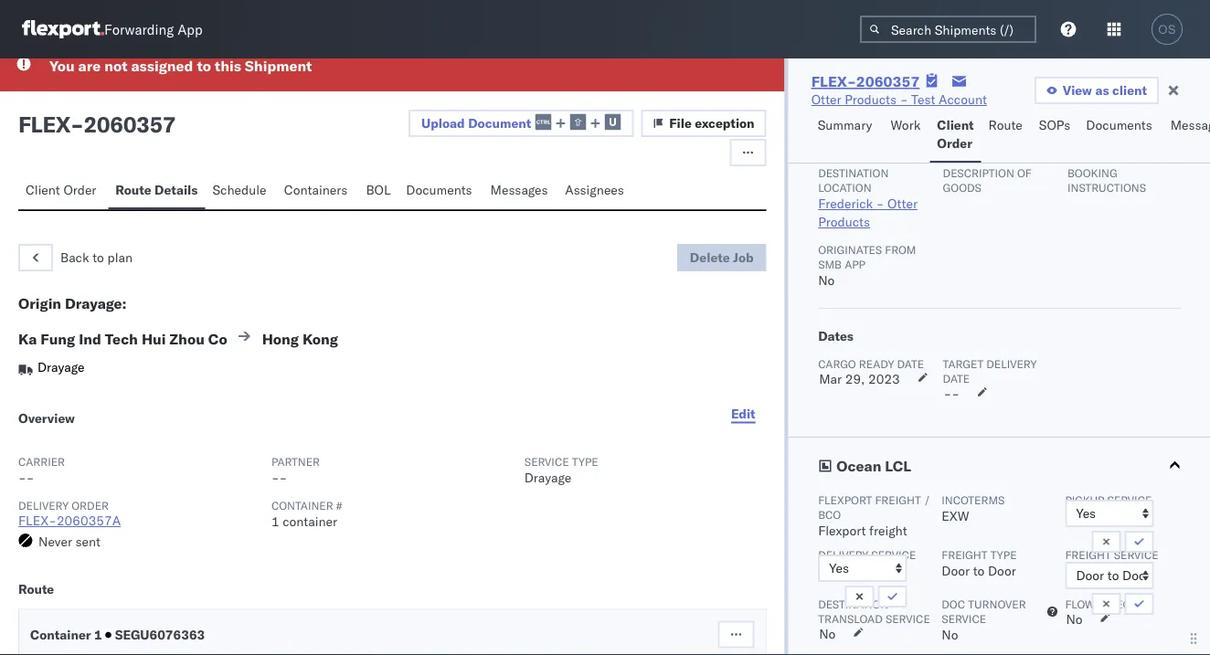 Task type: vqa. For each thing, say whether or not it's contained in the screenshot.
Documents button to the right
yes



Task type: locate. For each thing, give the bounding box(es) containing it.
0 horizontal spatial documents button
[[399, 174, 483, 209]]

shipment
[[245, 57, 312, 75]]

documents right bol button
[[406, 182, 472, 198]]

1 vertical spatial flexport
[[818, 523, 866, 539]]

flex
[[18, 111, 70, 138]]

ready
[[859, 357, 894, 371]]

0 vertical spatial products
[[845, 91, 897, 107]]

ka
[[18, 330, 37, 348]]

pickup
[[1065, 493, 1105, 507]]

container
[[283, 514, 338, 530]]

client order down flex
[[26, 182, 96, 198]]

0 horizontal spatial 1
[[94, 627, 102, 643]]

documents down client
[[1087, 117, 1153, 133]]

location
[[818, 181, 872, 194]]

date up 2023 at right bottom
[[897, 357, 924, 371]]

1 freight from the left
[[942, 548, 988, 562]]

1 horizontal spatial freight
[[1065, 548, 1111, 562]]

route for route button
[[989, 117, 1023, 133]]

2 vertical spatial to
[[973, 563, 985, 579]]

2 vertical spatial route
[[18, 581, 54, 597]]

flexport up bco
[[818, 493, 872, 507]]

booking
[[1068, 166, 1118, 180]]

date for --
[[943, 372, 970, 385]]

freight up flow
[[1065, 548, 1111, 562]]

route left sops
[[989, 117, 1023, 133]]

never
[[38, 534, 72, 550]]

origin drayage:
[[18, 294, 127, 313]]

0 horizontal spatial delivery
[[18, 499, 69, 513]]

view as client button
[[1035, 77, 1160, 104]]

flex-2060357a button
[[18, 513, 121, 529]]

0 horizontal spatial container
[[30, 627, 91, 643]]

as
[[1096, 82, 1110, 98]]

1 vertical spatial client order button
[[18, 174, 108, 209]]

0 vertical spatial documents button
[[1079, 109, 1164, 163]]

no down doc
[[942, 627, 958, 643]]

1 vertical spatial 1
[[94, 627, 102, 643]]

1 horizontal spatial 1
[[271, 514, 279, 530]]

route inside "button"
[[115, 182, 151, 198]]

delivery down bco
[[818, 548, 869, 562]]

lcl
[[885, 457, 911, 476]]

0 horizontal spatial flex-
[[18, 513, 57, 529]]

0 horizontal spatial date
[[897, 357, 924, 371]]

door down type
[[988, 563, 1016, 579]]

upload document button
[[409, 110, 634, 137]]

otter up "from" on the right of the page
[[888, 196, 918, 212]]

1 horizontal spatial service
[[1114, 548, 1159, 562]]

1 horizontal spatial client order button
[[930, 109, 982, 163]]

type
[[991, 548, 1017, 562]]

to left this
[[197, 57, 211, 75]]

0 vertical spatial client order
[[938, 117, 975, 151]]

1 inside container # 1 container
[[271, 514, 279, 530]]

smb
[[818, 257, 842, 271]]

flex- for 2060357a
[[18, 513, 57, 529]]

0 vertical spatial otter
[[812, 91, 842, 107]]

tech
[[105, 330, 138, 348]]

container
[[271, 499, 334, 513], [30, 627, 91, 643]]

1 vertical spatial documents
[[406, 182, 472, 198]]

freight up delivery service
[[869, 523, 907, 539]]

2 destination from the top
[[818, 598, 889, 611]]

0 horizontal spatial order
[[63, 182, 96, 198]]

freight type door to door
[[942, 548, 1017, 579]]

client order button up back
[[18, 174, 108, 209]]

freight inside the freight type door to door
[[942, 548, 988, 562]]

0 vertical spatial date
[[897, 357, 924, 371]]

client order button
[[930, 109, 982, 163], [18, 174, 108, 209]]

order up description at the top right
[[938, 135, 973, 151]]

1 vertical spatial container
[[30, 627, 91, 643]]

0 vertical spatial app
[[178, 21, 203, 38]]

freight left /
[[875, 493, 921, 507]]

flex-
[[812, 72, 857, 91], [18, 513, 57, 529]]

documents for sops
[[1087, 117, 1153, 133]]

destination inside destination transload service
[[818, 598, 889, 611]]

1 vertical spatial destination
[[818, 598, 889, 611]]

bco
[[818, 508, 841, 522]]

1 horizontal spatial otter
[[888, 196, 918, 212]]

delivery up flex-2060357a button
[[18, 499, 69, 513]]

1 vertical spatial products
[[818, 214, 870, 230]]

no down flow
[[1066, 612, 1083, 628]]

client down flex
[[26, 182, 60, 198]]

0 vertical spatial service
[[525, 455, 569, 469]]

freight for freight service
[[1065, 548, 1111, 562]]

1 horizontal spatial app
[[845, 257, 866, 271]]

service right the pickup
[[1107, 493, 1152, 507]]

0 vertical spatial to
[[197, 57, 211, 75]]

1 horizontal spatial delivery
[[818, 548, 869, 562]]

flex- up never
[[18, 513, 57, 529]]

app up you are not assigned to this shipment
[[178, 21, 203, 38]]

client down account
[[938, 117, 975, 133]]

--
[[944, 386, 960, 402]]

products down frederick
[[818, 214, 870, 230]]

1 vertical spatial drayage
[[525, 470, 572, 486]]

to up turnover in the bottom right of the page
[[973, 563, 985, 579]]

door
[[942, 563, 970, 579], [988, 563, 1016, 579]]

0 horizontal spatial service
[[525, 455, 569, 469]]

flex - 2060357
[[18, 111, 176, 138]]

flex-2060357 link
[[812, 72, 920, 91]]

1 horizontal spatial documents
[[1087, 117, 1153, 133]]

destination up location
[[818, 166, 889, 180]]

date inside target delivery date
[[943, 372, 970, 385]]

documents button down client
[[1079, 109, 1164, 163]]

route details
[[115, 182, 198, 198]]

client order
[[938, 117, 975, 151], [26, 182, 96, 198]]

2060357 down 'not'
[[84, 111, 176, 138]]

client order button down account
[[930, 109, 982, 163]]

partner
[[271, 455, 320, 469]]

otter inside destination location frederick - otter products
[[888, 196, 918, 212]]

to inside the freight type door to door
[[973, 563, 985, 579]]

originates
[[818, 243, 882, 257]]

2 horizontal spatial route
[[989, 117, 1023, 133]]

delivery order
[[18, 499, 109, 513]]

zhou
[[170, 330, 205, 348]]

service inside service type drayage
[[525, 455, 569, 469]]

date up --
[[943, 372, 970, 385]]

1 horizontal spatial drayage
[[525, 470, 572, 486]]

freight left type
[[942, 548, 988, 562]]

1 horizontal spatial route
[[115, 182, 151, 198]]

documents button right bol
[[399, 174, 483, 209]]

0 vertical spatial flexport
[[818, 493, 872, 507]]

instructions
[[1068, 181, 1146, 194]]

route
[[989, 117, 1023, 133], [115, 182, 151, 198], [18, 581, 54, 597]]

0 vertical spatial flex-
[[812, 72, 857, 91]]

exception
[[695, 115, 755, 131]]

carrier
[[18, 455, 65, 469]]

service down doc
[[942, 612, 986, 626]]

1 horizontal spatial flex-
[[812, 72, 857, 91]]

service up direct
[[1114, 548, 1159, 562]]

1 vertical spatial to
[[93, 250, 104, 266]]

2060357
[[857, 72, 920, 91], [84, 111, 176, 138]]

cargo ready date
[[818, 357, 924, 371]]

1 destination from the top
[[818, 166, 889, 180]]

freight
[[942, 548, 988, 562], [1065, 548, 1111, 562]]

flexport down bco
[[818, 523, 866, 539]]

no down the smb
[[818, 273, 835, 289]]

2060357 up otter products - test account
[[857, 72, 920, 91]]

plan
[[107, 250, 133, 266]]

ocean
[[836, 457, 881, 476]]

29,
[[845, 371, 865, 387]]

flow
[[1065, 598, 1095, 611]]

1 vertical spatial order
[[63, 182, 96, 198]]

container for container # 1 container
[[271, 499, 334, 513]]

0 vertical spatial drayage
[[37, 359, 85, 375]]

destination up transload
[[818, 598, 889, 611]]

container inside container # 1 container
[[271, 499, 334, 513]]

route inside button
[[989, 117, 1023, 133]]

client order down account
[[938, 117, 975, 151]]

1 vertical spatial date
[[943, 372, 970, 385]]

1 vertical spatial client
[[26, 182, 60, 198]]

route details button
[[108, 174, 205, 209]]

1 left segu6076363 at the left bottom of the page
[[94, 627, 102, 643]]

1 flexport from the top
[[818, 493, 872, 507]]

2 freight from the left
[[1065, 548, 1111, 562]]

0 horizontal spatial door
[[942, 563, 970, 579]]

0 vertical spatial delivery
[[18, 499, 69, 513]]

exw
[[942, 508, 969, 524]]

0 vertical spatial route
[[989, 117, 1023, 133]]

0 vertical spatial client order button
[[930, 109, 982, 163]]

1 horizontal spatial order
[[938, 135, 973, 151]]

destination for service
[[818, 598, 889, 611]]

documents button for messag
[[1079, 109, 1164, 163]]

to
[[197, 57, 211, 75], [93, 250, 104, 266], [973, 563, 985, 579]]

products down flex-2060357 link
[[845, 91, 897, 107]]

0 horizontal spatial route
[[18, 581, 54, 597]]

0 horizontal spatial freight
[[942, 548, 988, 562]]

flex- up summary
[[812, 72, 857, 91]]

0 vertical spatial container
[[271, 499, 334, 513]]

app down originates
[[845, 257, 866, 271]]

0 horizontal spatial client order button
[[18, 174, 108, 209]]

file exception button
[[641, 110, 767, 137], [641, 110, 767, 137]]

date
[[897, 357, 924, 371], [943, 372, 970, 385]]

destination location frederick - otter products
[[818, 166, 918, 230]]

containers
[[284, 182, 348, 198]]

upload document
[[422, 115, 532, 131]]

1 vertical spatial app
[[845, 257, 866, 271]]

date for mar 29, 2023
[[897, 357, 924, 371]]

incoterms
[[942, 493, 1005, 507]]

of
[[1017, 166, 1032, 180]]

you
[[49, 57, 75, 75]]

forwarding app
[[104, 21, 203, 38]]

originates from smb app no
[[818, 243, 916, 289]]

destination inside destination location frederick - otter products
[[818, 166, 889, 180]]

order down flex - 2060357
[[63, 182, 96, 198]]

1 horizontal spatial date
[[943, 372, 970, 385]]

service type drayage
[[525, 455, 599, 486]]

0 vertical spatial client
[[938, 117, 975, 133]]

documents button for messages
[[399, 174, 483, 209]]

door up doc
[[942, 563, 970, 579]]

never sent
[[38, 534, 101, 550]]

from
[[885, 243, 916, 257]]

1 vertical spatial delivery
[[818, 548, 869, 562]]

0 horizontal spatial client order
[[26, 182, 96, 198]]

messag button
[[1164, 109, 1211, 163]]

1 horizontal spatial 2060357
[[857, 72, 920, 91]]

0 horizontal spatial app
[[178, 21, 203, 38]]

bol
[[366, 182, 391, 198]]

- inside otter products - test account link
[[900, 91, 908, 107]]

1 horizontal spatial client order
[[938, 117, 975, 151]]

0 vertical spatial 1
[[271, 514, 279, 530]]

1 horizontal spatial documents button
[[1079, 109, 1164, 163]]

flex-2060357
[[812, 72, 920, 91]]

delivery
[[18, 499, 69, 513], [818, 548, 869, 562]]

0 vertical spatial destination
[[818, 166, 889, 180]]

route down never
[[18, 581, 54, 597]]

1 vertical spatial otter
[[888, 196, 918, 212]]

ocean lcl
[[836, 457, 911, 476]]

1 vertical spatial route
[[115, 182, 151, 198]]

1 left "container"
[[271, 514, 279, 530]]

service right transload
[[886, 612, 930, 626]]

1 vertical spatial flex-
[[18, 513, 57, 529]]

route left details
[[115, 182, 151, 198]]

0 horizontal spatial documents
[[406, 182, 472, 198]]

2 horizontal spatial to
[[973, 563, 985, 579]]

service inside the doc turnover service
[[942, 612, 986, 626]]

1 horizontal spatial door
[[988, 563, 1016, 579]]

to left plan
[[93, 250, 104, 266]]

documents for bol
[[406, 182, 472, 198]]

otter products - test account
[[812, 91, 988, 107]]

freight for freight type door to door
[[942, 548, 988, 562]]

service left type
[[525, 455, 569, 469]]

1 vertical spatial 2060357
[[84, 111, 176, 138]]

0 vertical spatial documents
[[1087, 117, 1153, 133]]

1 horizontal spatial container
[[271, 499, 334, 513]]

otter up summary
[[812, 91, 842, 107]]

details
[[155, 182, 198, 198]]

service inside destination transload service
[[886, 612, 930, 626]]

0 horizontal spatial client
[[26, 182, 60, 198]]

1 vertical spatial documents button
[[399, 174, 483, 209]]



Task type: describe. For each thing, give the bounding box(es) containing it.
upload
[[422, 115, 465, 131]]

co
[[208, 330, 227, 348]]

flexport freight / bco flexport freight
[[818, 493, 931, 539]]

view
[[1063, 82, 1093, 98]]

0 vertical spatial order
[[938, 135, 973, 151]]

not
[[104, 57, 128, 75]]

1 horizontal spatial client
[[938, 117, 975, 133]]

sops
[[1040, 117, 1071, 133]]

file
[[670, 115, 692, 131]]

doc
[[942, 598, 965, 611]]

2023
[[868, 371, 900, 387]]

kong
[[303, 330, 338, 348]]

flexport. image
[[22, 20, 104, 38]]

booking instructions
[[1068, 166, 1146, 194]]

hong kong
[[262, 330, 338, 348]]

container for container 1
[[30, 627, 91, 643]]

0 horizontal spatial 2060357
[[84, 111, 176, 138]]

pickup service
[[1065, 493, 1152, 507]]

dates
[[818, 328, 854, 344]]

this
[[215, 57, 241, 75]]

client
[[1113, 82, 1148, 98]]

turnover
[[968, 598, 1026, 611]]

2 flexport from the top
[[818, 523, 866, 539]]

products inside destination location frederick - otter products
[[818, 214, 870, 230]]

fung
[[41, 330, 75, 348]]

forwarding app link
[[22, 20, 203, 38]]

mar
[[819, 371, 842, 387]]

2 door from the left
[[988, 563, 1016, 579]]

1 door from the left
[[942, 563, 970, 579]]

destination for frederick
[[818, 166, 889, 180]]

doc turnover service
[[942, 598, 1026, 626]]

schedule
[[213, 182, 267, 198]]

0 vertical spatial 2060357
[[857, 72, 920, 91]]

origin
[[18, 294, 61, 313]]

delivery for --
[[18, 499, 69, 513]]

route button
[[982, 109, 1032, 163]]

schedule button
[[205, 174, 277, 209]]

test
[[912, 91, 936, 107]]

no down transload
[[819, 626, 836, 642]]

description
[[943, 166, 1015, 180]]

transload
[[818, 612, 883, 626]]

0 horizontal spatial otter
[[812, 91, 842, 107]]

document
[[468, 115, 532, 131]]

0 horizontal spatial to
[[93, 250, 104, 266]]

cargo
[[818, 357, 856, 371]]

0 horizontal spatial drayage
[[37, 359, 85, 375]]

view as client
[[1063, 82, 1148, 98]]

bol button
[[359, 174, 399, 209]]

overview
[[18, 411, 75, 427]]

no inside "originates from smb app no"
[[818, 273, 835, 289]]

#
[[336, 499, 343, 513]]

delivery for flexport freight
[[818, 548, 869, 562]]

os button
[[1147, 8, 1189, 50]]

ka fung ind tech hui zhou co
[[18, 330, 227, 348]]

frederick - otter products link
[[818, 196, 918, 230]]

file exception
[[670, 115, 755, 131]]

summary button
[[811, 109, 884, 163]]

messag
[[1171, 117, 1211, 133]]

flex-2060357a
[[18, 513, 121, 529]]

1 horizontal spatial to
[[197, 57, 211, 75]]

Search Shipments (/) text field
[[861, 16, 1037, 43]]

otter products - test account link
[[812, 91, 988, 109]]

incoterms exw
[[942, 493, 1005, 524]]

freight service
[[1065, 548, 1159, 562]]

app inside "originates from smb app no"
[[845, 257, 866, 271]]

frederick
[[818, 196, 873, 212]]

containers button
[[277, 174, 359, 209]]

account
[[939, 91, 988, 107]]

edit
[[731, 406, 756, 422]]

sops button
[[1032, 109, 1079, 163]]

messages
[[491, 182, 548, 198]]

carrier --
[[18, 455, 65, 486]]

1 vertical spatial freight
[[869, 523, 907, 539]]

mar 29, 2023
[[819, 371, 900, 387]]

partner --
[[271, 455, 320, 486]]

drayage inside service type drayage
[[525, 470, 572, 486]]

back
[[60, 250, 89, 266]]

2060357a
[[57, 513, 121, 529]]

ocean lcl button
[[789, 438, 1211, 493]]

drayage:
[[65, 294, 127, 313]]

delivery
[[987, 357, 1037, 371]]

target delivery date
[[943, 357, 1037, 385]]

0 vertical spatial freight
[[875, 493, 921, 507]]

hong
[[262, 330, 299, 348]]

1 vertical spatial client order
[[26, 182, 96, 198]]

you are not assigned to this shipment
[[49, 57, 312, 75]]

destination transload service
[[818, 598, 930, 626]]

os
[[1159, 22, 1177, 36]]

service down flexport freight / bco flexport freight
[[871, 548, 916, 562]]

route for route details
[[115, 182, 151, 198]]

type
[[572, 455, 599, 469]]

work
[[891, 117, 921, 133]]

- inside destination location frederick - otter products
[[876, 196, 884, 212]]

goods
[[943, 181, 982, 194]]

1 vertical spatial service
[[1114, 548, 1159, 562]]

delivery service
[[818, 548, 916, 562]]

flex- for 2060357
[[812, 72, 857, 91]]

segu6076363
[[112, 627, 205, 643]]

container 1
[[30, 627, 105, 643]]



